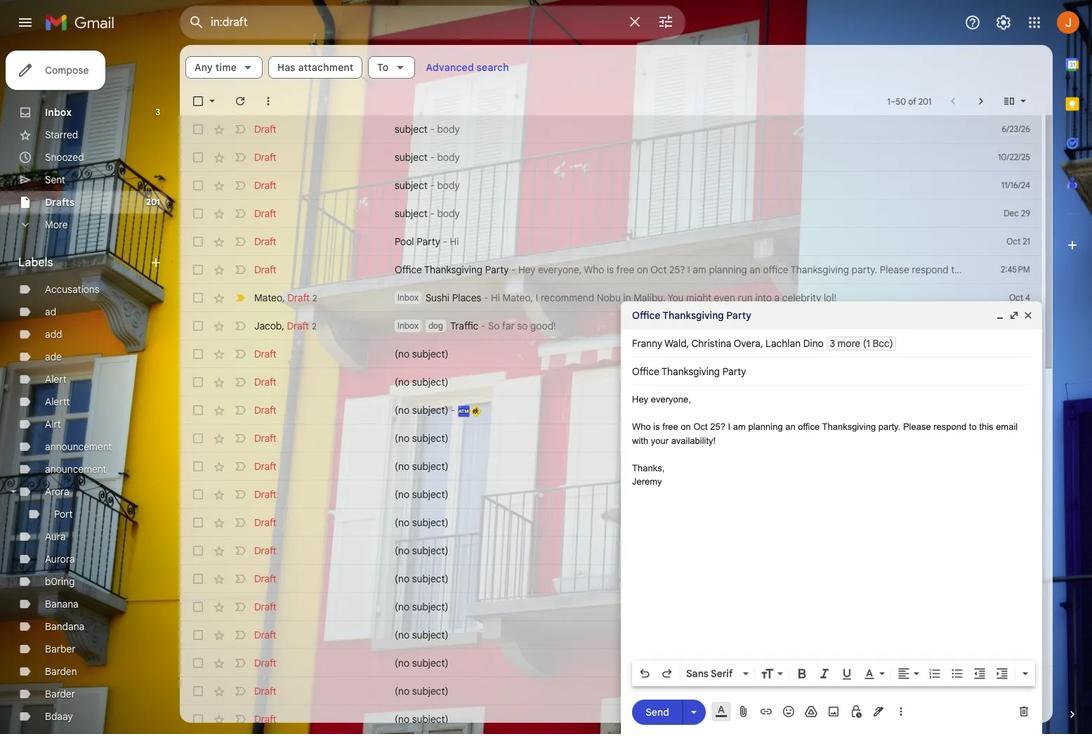 Task type: vqa. For each thing, say whether or not it's contained in the screenshot.
the Baldur's
no



Task type: locate. For each thing, give the bounding box(es) containing it.
sep
[[1006, 658, 1021, 668], [1006, 686, 1021, 696], [1006, 714, 1021, 724]]

1 vertical spatial office
[[798, 422, 820, 432]]

18 row from the top
[[180, 593, 1042, 621]]

party
[[417, 235, 441, 248], [485, 264, 509, 276], [727, 309, 752, 322]]

0 vertical spatial your
[[1030, 264, 1049, 276]]

office thanksgiving party
[[632, 309, 752, 322]]

hey up mateo,
[[519, 264, 536, 276]]

14 for 20th row from the top
[[1023, 658, 1031, 668]]

1 horizontal spatial who
[[632, 422, 651, 432]]

0 vertical spatial 201
[[919, 96, 932, 106]]

please inside the who is free on oct 25? i am planning an office thanksgiving party. please respond to this email with your availability!
[[904, 422, 932, 432]]

1 (no subject) from the top
[[395, 348, 449, 360]]

traffic
[[451, 320, 479, 332]]

0 horizontal spatial office
[[764, 264, 789, 276]]

subject - body for 11/16/24
[[395, 179, 460, 192]]

on up availability!
[[681, 422, 691, 432]]

thanksgiving down subject field
[[822, 422, 876, 432]]

cell
[[991, 403, 1042, 417], [991, 460, 1042, 474], [991, 488, 1042, 502], [991, 516, 1042, 530], [991, 544, 1042, 558], [991, 572, 1042, 586], [991, 600, 1042, 614], [991, 628, 1042, 642]]

3 subject) from the top
[[412, 404, 449, 417]]

1 body from the top
[[437, 123, 460, 136]]

2 sep from the top
[[1006, 686, 1021, 696]]

1 vertical spatial free
[[663, 422, 679, 432]]

1 2 from the top
[[313, 293, 317, 303]]

subject - body for 6/23/26
[[395, 123, 460, 136]]

places
[[452, 292, 482, 304]]

1 vertical spatial respond
[[934, 422, 967, 432]]

nobu
[[597, 292, 621, 304]]

an
[[750, 264, 761, 276], [786, 422, 796, 432]]

please inside main content
[[880, 264, 910, 276]]

1 vertical spatial hi
[[491, 292, 500, 304]]

everyone,
[[538, 264, 582, 276], [651, 394, 691, 405]]

0 vertical spatial hey
[[519, 264, 536, 276]]

(no subject) link
[[395, 347, 965, 361], [395, 375, 965, 389], [395, 431, 965, 446], [395, 460, 965, 474], [395, 488, 965, 502], [395, 516, 965, 530], [395, 544, 965, 558], [395, 572, 965, 586], [395, 600, 965, 614], [395, 628, 965, 642], [395, 656, 965, 670], [395, 684, 965, 698], [395, 713, 965, 727]]

1 subject from the top
[[395, 123, 428, 136]]

more image
[[261, 94, 275, 108]]

6 cell from the top
[[991, 572, 1042, 586]]

2 vertical spatial i
[[728, 422, 731, 432]]

more button
[[0, 214, 169, 236]]

(no subject) for 12th (no subject) link from the bottom of the main content containing any time
[[395, 376, 449, 389]]

25? up you
[[670, 264, 686, 276]]

with inside row
[[1008, 264, 1027, 276]]

(no subject) for sixth (no subject) link from the bottom
[[395, 573, 449, 585]]

1 horizontal spatial with
[[1008, 264, 1027, 276]]

please
[[880, 264, 910, 276], [904, 422, 932, 432]]

insert emoji ‪(⌘⇧2)‬ image
[[782, 705, 796, 719]]

0 horizontal spatial hey
[[519, 264, 536, 276]]

2 (no from the top
[[395, 376, 410, 389]]

0 horizontal spatial with
[[632, 435, 649, 446]]

inbox left dog
[[398, 320, 419, 331]]

8 cell from the top
[[991, 628, 1042, 642]]

7 row from the top
[[180, 284, 1042, 312]]

1 vertical spatial party
[[485, 264, 509, 276]]

2 horizontal spatial i
[[728, 422, 731, 432]]

13 subject) from the top
[[412, 685, 449, 698]]

7 subject) from the top
[[412, 516, 449, 529]]

cell for 10th (no subject) link from the bottom of the main content containing any time
[[991, 460, 1042, 474]]

an up into
[[750, 264, 761, 276]]

0 horizontal spatial hi
[[450, 235, 459, 248]]

older image
[[975, 94, 989, 108]]

(no subject)
[[395, 348, 449, 360], [395, 376, 449, 389], [395, 404, 449, 417], [395, 432, 449, 445], [395, 460, 449, 473], [395, 488, 449, 501], [395, 516, 449, 529], [395, 545, 449, 557], [395, 573, 449, 585], [395, 601, 449, 613], [395, 629, 449, 642], [395, 657, 449, 670], [395, 685, 449, 698], [395, 713, 449, 726]]

hey down franny
[[632, 394, 649, 405]]

(no for 12th (no subject) link from the top
[[395, 685, 410, 698]]

10 subject) from the top
[[412, 601, 449, 613]]

undo ‪(⌘z)‬ image
[[638, 667, 652, 681]]

19 row from the top
[[180, 621, 1042, 649]]

201
[[919, 96, 932, 106], [146, 197, 160, 207]]

insert photo image
[[827, 705, 841, 719]]

insert link ‪(⌘k)‬ image
[[760, 705, 774, 719]]

1 vertical spatial email
[[996, 422, 1018, 432]]

2 subject - body from the top
[[395, 151, 460, 164]]

10 (no subject) from the top
[[395, 601, 449, 613]]

(no for 1st (no subject) link from the bottom of the main content containing any time
[[395, 713, 410, 726]]

1 vertical spatial 201
[[146, 197, 160, 207]]

is up nobu
[[607, 264, 614, 276]]

office inside main content
[[395, 264, 422, 276]]

sep 14 for 21th row from the top
[[1006, 686, 1031, 696]]

25?
[[670, 264, 686, 276], [711, 422, 726, 432]]

2 vertical spatial party
[[727, 309, 752, 322]]

office down malibu.
[[632, 309, 661, 322]]

11 (no subject) link from the top
[[395, 656, 965, 670]]

14 subject) from the top
[[412, 713, 449, 726]]

i
[[688, 264, 691, 276], [536, 292, 539, 304], [728, 422, 731, 432]]

4 (no from the top
[[395, 432, 410, 445]]

party inside dialog
[[727, 309, 752, 322]]

1 vertical spatial am
[[733, 422, 746, 432]]

everyone, up availability!
[[651, 394, 691, 405]]

1 (no subject) link from the top
[[395, 347, 965, 361]]

sans serif option
[[684, 667, 741, 681]]

1 horizontal spatial office
[[632, 309, 661, 322]]

7 cell from the top
[[991, 600, 1042, 614]]

12 (no from the top
[[395, 657, 410, 670]]

,
[[283, 291, 285, 304], [282, 319, 285, 332], [687, 337, 689, 350], [761, 337, 763, 350]]

good!
[[531, 320, 556, 332]]

i for with
[[728, 422, 731, 432]]

12 row from the top
[[180, 424, 1042, 453]]

port
[[54, 508, 73, 521]]

2 row from the top
[[180, 143, 1042, 171]]

13 (no from the top
[[395, 685, 410, 698]]

0 vertical spatial please
[[880, 264, 910, 276]]

is down hey everyone,
[[654, 422, 660, 432]]

14 (no from the top
[[395, 713, 410, 726]]

1 sep 14 from the top
[[1006, 658, 1031, 668]]

indent less ‪(⌘[)‬ image
[[973, 667, 987, 681]]

everyone, inside main content
[[538, 264, 582, 276]]

on inside main content
[[637, 264, 649, 276]]

None checkbox
[[191, 207, 205, 221], [191, 235, 205, 249], [191, 263, 205, 277], [191, 431, 205, 446], [191, 460, 205, 474], [191, 656, 205, 670], [191, 684, 205, 698], [191, 713, 205, 727], [191, 207, 205, 221], [191, 235, 205, 249], [191, 263, 205, 277], [191, 431, 205, 446], [191, 460, 205, 474], [191, 656, 205, 670], [191, 684, 205, 698], [191, 713, 205, 727]]

more options image
[[897, 705, 906, 719]]

your inside the who is free on oct 25? i am planning an office thanksgiving party. please respond to this email with your availability!
[[651, 435, 669, 446]]

jeremy
[[632, 476, 662, 487]]

3 cell from the top
[[991, 488, 1042, 502]]

2 (no subject) from the top
[[395, 376, 449, 389]]

0 horizontal spatial to
[[952, 264, 961, 276]]

cell for 5th (no subject) link from the bottom of the main content containing any time
[[991, 600, 1042, 614]]

email inside the who is free on oct 25? i am planning an office thanksgiving party. please respond to this email with your availability!
[[996, 422, 1018, 432]]

subject
[[395, 123, 428, 136], [395, 151, 428, 164], [395, 179, 428, 192], [395, 207, 428, 220]]

1 horizontal spatial hey
[[632, 394, 649, 405]]

1 vertical spatial 25?
[[711, 422, 726, 432]]

1 horizontal spatial party
[[485, 264, 509, 276]]

1 horizontal spatial everyone,
[[651, 394, 691, 405]]

your up thanks,
[[651, 435, 669, 446]]

respond inside main content
[[912, 264, 949, 276]]

any
[[195, 61, 213, 74]]

1 vertical spatial who
[[632, 422, 651, 432]]

might
[[687, 292, 712, 304]]

0 vertical spatial 14
[[1023, 658, 1031, 668]]

2 down mateo , draft 2
[[312, 321, 317, 331]]

sans serif
[[687, 668, 733, 680]]

10 row from the top
[[180, 368, 1042, 396]]

1
[[888, 96, 891, 106]]

this inside main content
[[963, 264, 980, 276]]

mateo
[[254, 291, 283, 304]]

redo ‪(⌘y)‬ image
[[661, 667, 675, 681]]

sep for 20th row from the top
[[1006, 658, 1021, 668]]

party right pool
[[417, 235, 441, 248]]

am inside main content
[[693, 264, 707, 276]]

0 horizontal spatial 201
[[146, 197, 160, 207]]

drafts link
[[45, 196, 75, 209]]

0 vertical spatial office
[[395, 264, 422, 276]]

0 vertical spatial am
[[693, 264, 707, 276]]

b0ring link
[[45, 575, 75, 588]]

indent more ‪(⌘])‬ image
[[996, 667, 1010, 681]]

1 vertical spatial this
[[980, 422, 994, 432]]

1 horizontal spatial office
[[798, 422, 820, 432]]

0 vertical spatial 25?
[[670, 264, 686, 276]]

0 vertical spatial on
[[637, 264, 649, 276]]

1 vertical spatial your
[[651, 435, 669, 446]]

None checkbox
[[191, 94, 205, 108], [191, 122, 205, 136], [191, 150, 205, 164], [191, 178, 205, 193], [191, 291, 205, 305], [191, 319, 205, 333], [191, 347, 205, 361], [191, 375, 205, 389], [191, 403, 205, 417], [191, 488, 205, 502], [191, 516, 205, 530], [191, 544, 205, 558], [191, 572, 205, 586], [191, 600, 205, 614], [191, 628, 205, 642], [191, 94, 205, 108], [191, 122, 205, 136], [191, 150, 205, 164], [191, 178, 205, 193], [191, 291, 205, 305], [191, 319, 205, 333], [191, 347, 205, 361], [191, 375, 205, 389], [191, 403, 205, 417], [191, 488, 205, 502], [191, 516, 205, 530], [191, 544, 205, 558], [191, 572, 205, 586], [191, 600, 205, 614], [191, 628, 205, 642]]

2 vertical spatial sep 14
[[1006, 714, 1031, 724]]

(no for 10th (no subject) link
[[395, 629, 410, 642]]

with up thanks,
[[632, 435, 649, 446]]

1 horizontal spatial your
[[1030, 264, 1049, 276]]

4 body from the top
[[437, 207, 460, 220]]

0 vertical spatial this
[[963, 264, 980, 276]]

0 vertical spatial is
[[607, 264, 614, 276]]

pop out image
[[1009, 310, 1020, 321]]

accusations
[[45, 283, 99, 296]]

0 vertical spatial who
[[584, 264, 605, 276]]

201 inside main content
[[919, 96, 932, 106]]

who inside the who is free on oct 25? i am planning an office thanksgiving party. please respond to this email with your availability!
[[632, 422, 651, 432]]

jacob
[[254, 319, 282, 332]]

1 vertical spatial with
[[632, 435, 649, 446]]

1 sep from the top
[[1006, 658, 1021, 668]]

dec
[[1004, 208, 1019, 219]]

1 horizontal spatial 25?
[[711, 422, 726, 432]]

3 (no from the top
[[395, 404, 410, 417]]

search mail image
[[184, 10, 209, 35]]

1 vertical spatial inbox
[[398, 292, 419, 303]]

port link
[[54, 508, 73, 521]]

1 vertical spatial sep
[[1006, 686, 1021, 696]]

1 (no from the top
[[395, 348, 410, 360]]

2 sep 14 from the top
[[1006, 686, 1031, 696]]

8 row from the top
[[180, 312, 1042, 340]]

who up nobu
[[584, 264, 605, 276]]

bandana
[[45, 620, 84, 633]]

is inside the who is free on oct 25? i am planning an office thanksgiving party. please respond to this email with your availability!
[[654, 422, 660, 432]]

1 horizontal spatial on
[[681, 422, 691, 432]]

13 row from the top
[[180, 453, 1042, 481]]

0 vertical spatial office
[[764, 264, 789, 276]]

7 (no subject) link from the top
[[395, 544, 965, 558]]

barber
[[45, 643, 76, 656]]

party down "run"
[[727, 309, 752, 322]]

this inside the who is free on oct 25? i am planning an office thanksgiving party. please respond to this email with your availability!
[[980, 422, 994, 432]]

0 vertical spatial free
[[617, 264, 635, 276]]

free up in
[[617, 264, 635, 276]]

1 vertical spatial everyone,
[[651, 394, 691, 405]]

11 row from the top
[[180, 396, 1042, 424]]

3 for row containing jacob
[[1026, 320, 1031, 331]]

party. inside the who is free on oct 25? i am planning an office thanksgiving party. please respond to this email with your availability!
[[879, 422, 901, 432]]

bulleted list ‪(⌘⇧8)‬ image
[[951, 667, 965, 681]]

2 (no subject) link from the top
[[395, 375, 965, 389]]

1 vertical spatial i
[[536, 292, 539, 304]]

accusations link
[[45, 283, 99, 296]]

6 row from the top
[[180, 256, 1093, 284]]

office thanksgiving party dialog
[[621, 301, 1043, 734]]

2 vertical spatial 14
[[1023, 714, 1031, 724]]

sep for 21th row from the top
[[1006, 686, 1021, 696]]

hi right pool
[[450, 235, 459, 248]]

traffic - so far so good!
[[451, 320, 556, 332]]

who
[[584, 264, 605, 276], [632, 422, 651, 432]]

an inside the who is free on oct 25? i am planning an office thanksgiving party. please respond to this email with your availability!
[[786, 422, 796, 432]]

more formatting options image
[[1019, 667, 1033, 681]]

0 horizontal spatial planning
[[709, 264, 747, 276]]

0 vertical spatial 2
[[313, 293, 317, 303]]

cell for 10th (no subject) link
[[991, 628, 1042, 642]]

snoozed
[[45, 151, 84, 164]]

send
[[646, 706, 670, 718]]

1 horizontal spatial 201
[[919, 96, 932, 106]]

labels heading
[[18, 256, 149, 270]]

2 horizontal spatial party
[[727, 309, 752, 322]]

(no subject) for 5th (no subject) link from the bottom of the main content containing any time
[[395, 601, 449, 613]]

(no subject) for 11th (no subject) link from the top
[[395, 657, 449, 670]]

6 (no subject) from the top
[[395, 488, 449, 501]]

0 vertical spatial everyone,
[[538, 264, 582, 276]]

0 horizontal spatial an
[[750, 264, 761, 276]]

ad link
[[45, 306, 56, 318]]

2 subject from the top
[[395, 151, 428, 164]]

availabilit
[[1052, 264, 1093, 276]]

office up the a
[[764, 264, 789, 276]]

toggle split pane mode image
[[1003, 94, 1017, 108]]

0 horizontal spatial i
[[536, 292, 539, 304]]

1 vertical spatial sep 14
[[1006, 686, 1031, 696]]

office down pool
[[395, 264, 422, 276]]

1 oct 3 from the top
[[1010, 320, 1031, 331]]

everyone, up recommend
[[538, 264, 582, 276]]

barden link
[[45, 665, 77, 678]]

office down subject field
[[798, 422, 820, 432]]

10/22/25
[[999, 152, 1031, 162]]

(no for 11th (no subject) link from the bottom
[[395, 432, 410, 445]]

2 body from the top
[[437, 151, 460, 164]]

1 horizontal spatial is
[[654, 422, 660, 432]]

1 horizontal spatial am
[[733, 422, 746, 432]]

2 subject) from the top
[[412, 376, 449, 389]]

advanced search
[[426, 61, 509, 74]]

2 vertical spatial sep
[[1006, 714, 1021, 724]]

body for dec 29
[[437, 207, 460, 220]]

body for 11/16/24
[[437, 179, 460, 192]]

5 row from the top
[[180, 228, 1042, 256]]

2 vertical spatial inbox
[[398, 320, 419, 331]]

1 vertical spatial an
[[786, 422, 796, 432]]

2 for mateo
[[313, 293, 317, 303]]

gmail image
[[45, 8, 122, 37]]

dec 29
[[1004, 208, 1031, 219]]

hey inside message body text box
[[632, 394, 649, 405]]

0 horizontal spatial party.
[[852, 264, 878, 276]]

14 (no subject) from the top
[[395, 713, 449, 726]]

4 oct 3 from the top
[[1010, 433, 1031, 443]]

am
[[693, 264, 707, 276], [733, 422, 746, 432]]

close image
[[1023, 310, 1034, 321]]

(no subject) for 1st (no subject) link from the bottom of the main content containing any time
[[395, 713, 449, 726]]

1 vertical spatial to
[[970, 422, 977, 432]]

office inside dialog
[[632, 309, 661, 322]]

am inside the who is free on oct 25? i am planning an office thanksgiving party. please respond to this email with your availability!
[[733, 422, 746, 432]]

aura
[[45, 531, 66, 543]]

11 (no from the top
[[395, 629, 410, 642]]

0 vertical spatial planning
[[709, 264, 747, 276]]

1 subject - body from the top
[[395, 123, 460, 136]]

0 vertical spatial sep
[[1006, 658, 1021, 668]]

2 cell from the top
[[991, 460, 1042, 474]]

so
[[488, 320, 500, 332]]

refresh image
[[233, 94, 247, 108]]

inbox inside labels navigation
[[45, 106, 72, 119]]

subject)
[[412, 348, 449, 360], [412, 376, 449, 389], [412, 404, 449, 417], [412, 432, 449, 445], [412, 460, 449, 473], [412, 488, 449, 501], [412, 516, 449, 529], [412, 545, 449, 557], [412, 573, 449, 585], [412, 601, 449, 613], [412, 629, 449, 642], [412, 657, 449, 670], [412, 685, 449, 698], [412, 713, 449, 726]]

1 horizontal spatial party.
[[879, 422, 901, 432]]

1 vertical spatial planning
[[749, 422, 783, 432]]

0 horizontal spatial free
[[617, 264, 635, 276]]

5 cell from the top
[[991, 544, 1042, 558]]

1 vertical spatial on
[[681, 422, 691, 432]]

1 horizontal spatial an
[[786, 422, 796, 432]]

4 subject) from the top
[[412, 432, 449, 445]]

mateo,
[[503, 292, 534, 304]]

an down subject field
[[786, 422, 796, 432]]

2 2 from the top
[[312, 321, 317, 331]]

2 inside mateo , draft 2
[[313, 293, 317, 303]]

0 horizontal spatial your
[[651, 435, 669, 446]]

Search mail text field
[[211, 15, 618, 30]]

hey inside row
[[519, 264, 536, 276]]

b0ring
[[45, 575, 75, 588]]

tab list
[[1053, 45, 1093, 684]]

2 oct 3 from the top
[[1010, 349, 1031, 359]]

run
[[738, 292, 753, 304]]

6 (no from the top
[[395, 488, 410, 501]]

(no
[[395, 348, 410, 360], [395, 376, 410, 389], [395, 404, 410, 417], [395, 432, 410, 445], [395, 460, 410, 473], [395, 488, 410, 501], [395, 516, 410, 529], [395, 545, 410, 557], [395, 573, 410, 585], [395, 601, 410, 613], [395, 629, 410, 642], [395, 657, 410, 670], [395, 685, 410, 698], [395, 713, 410, 726]]

11/16/24
[[1002, 180, 1031, 190]]

subject - body for 10/22/25
[[395, 151, 460, 164]]

office for office thanksgiving party
[[632, 309, 661, 322]]

email
[[982, 264, 1006, 276], [996, 422, 1018, 432]]

0 horizontal spatial is
[[607, 264, 614, 276]]

hey
[[519, 264, 536, 276], [632, 394, 649, 405]]

who down hey everyone,
[[632, 422, 651, 432]]

🚸 image
[[470, 405, 482, 417]]

free up availability!
[[663, 422, 679, 432]]

thanks,
[[632, 463, 665, 473]]

1 vertical spatial 14
[[1023, 686, 1031, 696]]

(no for 10th (no subject) link from the bottom of the main content containing any time
[[395, 460, 410, 473]]

8 (no from the top
[[395, 545, 410, 557]]

row
[[180, 115, 1042, 143], [180, 143, 1042, 171], [180, 171, 1042, 200], [180, 200, 1042, 228], [180, 228, 1042, 256], [180, 256, 1093, 284], [180, 284, 1042, 312], [180, 312, 1042, 340], [180, 340, 1042, 368], [180, 368, 1042, 396], [180, 396, 1042, 424], [180, 424, 1042, 453], [180, 453, 1042, 481], [180, 481, 1042, 509], [180, 509, 1042, 537], [180, 537, 1042, 565], [180, 565, 1042, 593], [180, 593, 1042, 621], [180, 621, 1042, 649], [180, 649, 1042, 677], [180, 677, 1042, 705], [180, 705, 1042, 734]]

party.
[[852, 264, 878, 276], [879, 422, 901, 432]]

0 vertical spatial party.
[[852, 264, 878, 276]]

1 vertical spatial is
[[654, 422, 660, 432]]

i inside the who is free on oct 25? i am planning an office thanksgiving party. please respond to this email with your availability!
[[728, 422, 731, 432]]

Message Body text field
[[632, 393, 1032, 657]]

(no subject) for 6th (no subject) link from the top of the main content containing any time
[[395, 516, 449, 529]]

2 inside jacob , draft 2
[[312, 321, 317, 331]]

13 (no subject) from the top
[[395, 685, 449, 698]]

inbox up starred link in the left of the page
[[45, 106, 72, 119]]

0 vertical spatial respond
[[912, 264, 949, 276]]

subject - body for dec 29
[[395, 207, 460, 220]]

8 (no subject) from the top
[[395, 545, 449, 557]]

office inside row
[[764, 264, 789, 276]]

availability!
[[672, 435, 716, 446]]

0 vertical spatial to
[[952, 264, 961, 276]]

1 vertical spatial office
[[632, 309, 661, 322]]

office thanksgiving party - hey everyone, who is free on oct 25? i am planning an office thanksgiving party. please respond to this email with your availabilit
[[395, 264, 1093, 276]]

2 up jacob , draft 2
[[313, 293, 317, 303]]

4 subject - body from the top
[[395, 207, 460, 220]]

3 14 from the top
[[1023, 714, 1031, 724]]

0 vertical spatial an
[[750, 264, 761, 276]]

body for 10/22/25
[[437, 151, 460, 164]]

toggle confidential mode image
[[850, 705, 864, 719]]

far
[[502, 320, 515, 332]]

insert signature image
[[872, 705, 886, 719]]

oct
[[1007, 236, 1021, 247], [651, 264, 667, 276], [1010, 292, 1024, 303], [1010, 320, 1024, 331], [1010, 349, 1024, 359], [1010, 377, 1024, 387], [694, 422, 708, 432], [1010, 433, 1024, 443]]

12 (no subject) from the top
[[395, 657, 449, 670]]

4 cell from the top
[[991, 516, 1042, 530]]

0 vertical spatial party
[[417, 235, 441, 248]]

more
[[838, 337, 861, 350]]

None search field
[[180, 6, 686, 39]]

your up 4
[[1030, 264, 1049, 276]]

0 horizontal spatial office
[[395, 264, 422, 276]]

with up oct 4
[[1008, 264, 1027, 276]]

1 vertical spatial please
[[904, 422, 932, 432]]

13 (no subject) link from the top
[[395, 713, 965, 727]]

0 horizontal spatial am
[[693, 264, 707, 276]]

on up malibu.
[[637, 264, 649, 276]]

1 vertical spatial 2
[[312, 321, 317, 331]]

, left lachlan
[[761, 337, 763, 350]]

1 horizontal spatial hi
[[491, 292, 500, 304]]

3 body from the top
[[437, 179, 460, 192]]

11 (no subject) from the top
[[395, 629, 449, 642]]

5 (no subject) from the top
[[395, 460, 449, 473]]

hi left mateo,
[[491, 292, 500, 304]]

2 for jacob
[[312, 321, 317, 331]]

support image
[[965, 14, 982, 31]]

1 horizontal spatial to
[[970, 422, 977, 432]]

0 horizontal spatial who
[[584, 264, 605, 276]]

3 sep from the top
[[1006, 714, 1021, 724]]

compose button
[[6, 51, 106, 90]]

alrt link
[[45, 418, 61, 431]]

1 horizontal spatial free
[[663, 422, 679, 432]]

7 (no from the top
[[395, 516, 410, 529]]

4 subject from the top
[[395, 207, 428, 220]]

5 (no from the top
[[395, 460, 410, 473]]

4 (no subject) from the top
[[395, 432, 449, 445]]

oct inside the who is free on oct 25? i am planning an office thanksgiving party. please respond to this email with your availability!
[[694, 422, 708, 432]]

0 horizontal spatial everyone,
[[538, 264, 582, 276]]

3 (no subject) from the top
[[395, 404, 449, 417]]

malibu.
[[634, 292, 666, 304]]

is inside row
[[607, 264, 614, 276]]

body
[[437, 123, 460, 136], [437, 151, 460, 164], [437, 179, 460, 192], [437, 207, 460, 220]]

, up jacob , draft 2
[[283, 291, 285, 304]]

alert
[[45, 373, 67, 386]]

aurora
[[45, 553, 75, 566]]

25? up availability!
[[711, 422, 726, 432]]

4 row from the top
[[180, 200, 1042, 228]]

🏧 image
[[458, 405, 470, 417]]

planning
[[709, 264, 747, 276], [749, 422, 783, 432]]

advanced search options image
[[652, 8, 680, 36]]

0 vertical spatial with
[[1008, 264, 1027, 276]]

main content
[[180, 45, 1093, 734]]

0 vertical spatial inbox
[[45, 106, 72, 119]]

bandana link
[[45, 620, 84, 633]]

party up mateo,
[[485, 264, 509, 276]]

office
[[395, 264, 422, 276], [632, 309, 661, 322]]

20 row from the top
[[180, 649, 1042, 677]]

email inside main content
[[982, 264, 1006, 276]]

0 horizontal spatial 25?
[[670, 264, 686, 276]]

inbox sushi places - hi mateo, i recommend nobu in malibu. you might even run into a celebrity lol!
[[398, 292, 837, 304]]

inbox left sushi
[[398, 292, 419, 303]]

0 horizontal spatial on
[[637, 264, 649, 276]]

7 (no subject) from the top
[[395, 516, 449, 529]]

1 horizontal spatial planning
[[749, 422, 783, 432]]

3 for tenth row from the top
[[1026, 377, 1031, 387]]

thanks, jeremy
[[632, 463, 665, 487]]

search
[[477, 61, 509, 74]]

2 14 from the top
[[1023, 686, 1031, 696]]

overa
[[734, 337, 761, 350]]



Task type: describe. For each thing, give the bounding box(es) containing it.
barder link
[[45, 688, 75, 701]]

your inside main content
[[1030, 264, 1049, 276]]

more
[[45, 219, 68, 231]]

attachment
[[298, 61, 354, 74]]

to
[[378, 61, 389, 74]]

pool party - hi
[[395, 235, 459, 248]]

a
[[775, 292, 780, 304]]

formatting options toolbar
[[632, 661, 1036, 687]]

ad
[[45, 306, 56, 318]]

21 row from the top
[[180, 677, 1042, 705]]

even
[[714, 292, 736, 304]]

alertt link
[[45, 396, 70, 408]]

party. inside main content
[[852, 264, 878, 276]]

subject for dec 29
[[395, 207, 428, 220]]

4 (no subject) link from the top
[[395, 460, 965, 474]]

3 for 12th row
[[1026, 433, 1031, 443]]

sent
[[45, 174, 65, 186]]

office inside the who is free on oct 25? i am planning an office thanksgiving party. please respond to this email with your availability!
[[798, 422, 820, 432]]

8 subject) from the top
[[412, 545, 449, 557]]

bcc)
[[873, 337, 894, 350]]

oct 4
[[1010, 292, 1031, 303]]

16 row from the top
[[180, 537, 1042, 565]]

has attachment
[[278, 61, 354, 74]]

12 subject) from the top
[[412, 657, 449, 670]]

subject for 10/22/25
[[395, 151, 428, 164]]

5 (no subject) link from the top
[[395, 488, 965, 502]]

has
[[278, 61, 296, 74]]

(no for sixth (no subject) link from the bottom
[[395, 573, 410, 585]]

50
[[896, 96, 907, 106]]

aura link
[[45, 531, 66, 543]]

lol!
[[824, 292, 837, 304]]

sans
[[687, 668, 709, 680]]

(1
[[863, 337, 871, 350]]

22 row from the top
[[180, 705, 1042, 734]]

party for office thanksgiving party - hey everyone, who is free on oct 25? i am planning an office thanksgiving party. please respond to this email with your availabilit
[[485, 264, 509, 276]]

3 inside labels navigation
[[156, 107, 160, 117]]

(no for ninth (no subject) link from the bottom
[[395, 488, 410, 501]]

0 vertical spatial hi
[[450, 235, 459, 248]]

dino
[[804, 337, 824, 350]]

wald
[[665, 337, 687, 350]]

1 50 of 201
[[888, 96, 932, 106]]

3 inside "office thanksgiving party" dialog
[[830, 337, 835, 350]]

announcement link
[[45, 441, 112, 453]]

announcement
[[45, 441, 112, 453]]

to inside the who is free on oct 25? i am planning an office thanksgiving party. please respond to this email with your availability!
[[970, 422, 977, 432]]

compose
[[45, 64, 89, 77]]

more send options image
[[687, 705, 701, 719]]

inbox inside "inbox sushi places - hi mateo, i recommend nobu in malibu. you might even run into a celebrity lol!"
[[398, 292, 419, 303]]

9 subject) from the top
[[412, 573, 449, 585]]

14 for 21th row from the top
[[1023, 686, 1031, 696]]

3 row from the top
[[180, 171, 1042, 200]]

(no for first (no subject) link from the top
[[395, 348, 410, 360]]

lachlan
[[766, 337, 801, 350]]

in
[[624, 292, 631, 304]]

10 (no subject) link from the top
[[395, 628, 965, 642]]

8 (no subject) link from the top
[[395, 572, 965, 586]]

labels
[[18, 256, 53, 270]]

snoozed link
[[45, 151, 84, 164]]

mateo , draft 2
[[254, 291, 317, 304]]

, down mateo , draft 2
[[282, 319, 285, 332]]

(no subject) for 10th (no subject) link
[[395, 629, 449, 642]]

numbered list ‪(⌘⇧7)‬ image
[[928, 667, 942, 681]]

barder
[[45, 688, 75, 701]]

thanksgiving up lol! at the top of page
[[791, 264, 849, 276]]

free inside the who is free on oct 25? i am planning an office thanksgiving party. please respond to this email with your availability!
[[663, 422, 679, 432]]

hey everyone,
[[632, 394, 694, 405]]

attach files image
[[737, 705, 751, 719]]

everyone, inside message body text box
[[651, 394, 691, 405]]

row containing jacob
[[180, 312, 1042, 340]]

3 oct 3 from the top
[[1010, 377, 1031, 387]]

0 vertical spatial i
[[688, 264, 691, 276]]

of
[[909, 96, 917, 106]]

Subject field
[[632, 365, 1032, 379]]

bdaay
[[45, 710, 73, 723]]

banana link
[[45, 598, 79, 611]]

minimize image
[[995, 310, 1006, 321]]

starred
[[45, 129, 78, 141]]

3 sep 14 from the top
[[1006, 714, 1031, 724]]

on inside the who is free on oct 25? i am planning an office thanksgiving party. please respond to this email with your availability!
[[681, 422, 691, 432]]

party for office thanksgiving party
[[727, 309, 752, 322]]

an inside row
[[750, 264, 761, 276]]

201 inside labels navigation
[[146, 197, 160, 207]]

send button
[[632, 700, 683, 725]]

advanced search button
[[421, 55, 515, 80]]

italic ‪(⌘i)‬ image
[[818, 667, 832, 681]]

3 (no subject) link from the top
[[395, 431, 965, 446]]

1 subject) from the top
[[412, 348, 449, 360]]

(no subject) for 12th (no subject) link from the top
[[395, 685, 449, 698]]

subject for 6/23/26
[[395, 123, 428, 136]]

to inside row
[[952, 264, 961, 276]]

anouncement
[[45, 463, 106, 476]]

3 for 14th row from the bottom
[[1026, 349, 1031, 359]]

main content containing any time
[[180, 45, 1093, 734]]

(no for 11th (no subject) link from the top
[[395, 657, 410, 670]]

planning inside the who is free on oct 25? i am planning an office thanksgiving party. please respond to this email with your availability!
[[749, 422, 783, 432]]

you
[[668, 292, 684, 304]]

discard draft ‪(⌘⇧d)‬ image
[[1017, 705, 1032, 719]]

insert files using drive image
[[805, 705, 819, 719]]

thanksgiving up 'places'
[[424, 264, 483, 276]]

12 (no subject) link from the top
[[395, 684, 965, 698]]

thanksgiving down might
[[663, 309, 724, 322]]

recommend
[[541, 292, 595, 304]]

anouncement link
[[45, 463, 106, 476]]

cell for 6th (no subject) link from the top of the main content containing any time
[[991, 516, 1042, 530]]

who inside row
[[584, 264, 605, 276]]

underline ‪(⌘u)‬ image
[[840, 668, 854, 682]]

25? inside the who is free on oct 25? i am planning an office thanksgiving party. please respond to this email with your availability!
[[711, 422, 726, 432]]

(no for 12th (no subject) link from the bottom of the main content containing any time
[[395, 376, 410, 389]]

(no subject) for 10th (no subject) link from the bottom of the main content containing any time
[[395, 460, 449, 473]]

with inside the who is free on oct 25? i am planning an office thanksgiving party. please respond to this email with your availability!
[[632, 435, 649, 446]]

11 subject) from the top
[[412, 629, 449, 642]]

alrt
[[45, 418, 61, 431]]

row containing mateo
[[180, 284, 1042, 312]]

cell for sixth (no subject) link from the bottom
[[991, 572, 1042, 586]]

barden
[[45, 665, 77, 678]]

office for office thanksgiving party - hey everyone, who is free on oct 25? i am planning an office thanksgiving party. please respond to this email with your availabilit
[[395, 264, 422, 276]]

celebrity
[[783, 292, 822, 304]]

(no for 6th (no subject) link from the top of the main content containing any time
[[395, 516, 410, 529]]

sent link
[[45, 174, 65, 186]]

dog
[[429, 320, 444, 331]]

(no subject) for 11th (no subject) link from the bottom
[[395, 432, 449, 445]]

sep 14 for 20th row from the top
[[1006, 658, 1031, 668]]

franny wald , christina overa , lachlan dino 3 more (1 bcc)
[[632, 337, 894, 350]]

bold ‪(⌘b)‬ image
[[795, 667, 809, 681]]

6 (no subject) link from the top
[[395, 516, 965, 530]]

ade
[[45, 351, 62, 363]]

1 row from the top
[[180, 115, 1042, 143]]

alertt
[[45, 396, 70, 408]]

franny
[[632, 337, 663, 350]]

add
[[45, 328, 62, 341]]

free inside main content
[[617, 264, 635, 276]]

i for lol!
[[536, 292, 539, 304]]

cell for 7th (no subject) link from the top
[[991, 544, 1042, 558]]

6/23/26
[[1002, 124, 1031, 134]]

9 row from the top
[[180, 340, 1042, 368]]

aurora link
[[45, 553, 75, 566]]

planning inside row
[[709, 264, 747, 276]]

clear search image
[[621, 8, 649, 36]]

inbox link
[[45, 106, 72, 119]]

9 (no subject) link from the top
[[395, 600, 965, 614]]

main menu image
[[17, 14, 34, 31]]

settings image
[[996, 14, 1013, 31]]

(no subject) for ninth (no subject) link from the bottom
[[395, 488, 449, 501]]

2:45 pm
[[1001, 264, 1031, 275]]

5 subject) from the top
[[412, 460, 449, 473]]

into
[[756, 292, 772, 304]]

25? inside main content
[[670, 264, 686, 276]]

(no for 7th (no subject) link from the top
[[395, 545, 410, 557]]

15 row from the top
[[180, 509, 1042, 537]]

labels navigation
[[0, 45, 180, 734]]

any time
[[195, 61, 237, 74]]

christina
[[692, 337, 732, 350]]

6 subject) from the top
[[412, 488, 449, 501]]

(no for 5th (no subject) link from the bottom of the main content containing any time
[[395, 601, 410, 613]]

subject for 11/16/24
[[395, 179, 428, 192]]

17 row from the top
[[180, 565, 1042, 593]]

barber link
[[45, 643, 76, 656]]

advanced
[[426, 61, 474, 74]]

(no subject) for 7th (no subject) link from the top
[[395, 545, 449, 557]]

body for 6/23/26
[[437, 123, 460, 136]]

14 row from the top
[[180, 481, 1042, 509]]

thanksgiving inside the who is free on oct 25? i am planning an office thanksgiving party. please respond to this email with your availability!
[[822, 422, 876, 432]]

4
[[1026, 292, 1031, 303]]

alert link
[[45, 373, 67, 386]]

arora link
[[45, 486, 69, 498]]

1 cell from the top
[[991, 403, 1042, 417]]

, left christina on the top right of page
[[687, 337, 689, 350]]

cell for ninth (no subject) link from the bottom
[[991, 488, 1042, 502]]

0 horizontal spatial party
[[417, 235, 441, 248]]

(no subject) for first (no subject) link from the top
[[395, 348, 449, 360]]

oct 21
[[1007, 236, 1031, 247]]

respond inside the who is free on oct 25? i am planning an office thanksgiving party. please respond to this email with your availability!
[[934, 422, 967, 432]]

starred link
[[45, 129, 78, 141]]

sushi
[[426, 292, 450, 304]]

21
[[1023, 236, 1031, 247]]



